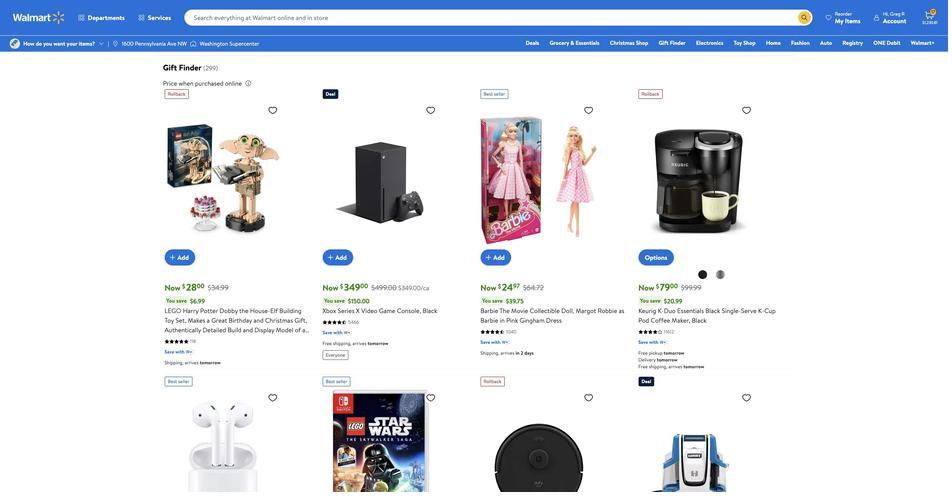 Task type: describe. For each thing, give the bounding box(es) containing it.
arrives down 5466
[[353, 340, 366, 347]]

price
[[163, 79, 177, 88]]

& for grocery
[[571, 39, 574, 47]]

toy inside you save $6.99 lego harry potter dobby the house-elf building toy set, makes a great birthday and christmas gift, authentically detailed build and display model of a beloved character, 76421
[[165, 316, 174, 325]]

barbie the movie collectible doll, margot robbie as barbie in pink gingham dress image
[[481, 102, 597, 259]]

all
[[716, 13, 721, 21]]

in-store button
[[212, 37, 255, 49]]

shipping, for 28
[[165, 360, 184, 367]]

pet gifts button
[[226, 9, 259, 25]]

auto gifts button
[[265, 9, 302, 25]]

add to favorites list, xbox series x video game console, black image
[[426, 106, 436, 116]]

add to favorites list, apple airpods with charging case (2nd generation) image
[[268, 393, 278, 403]]

1600
[[122, 40, 134, 48]]

white elephant gifts
[[576, 13, 625, 21]]

services button
[[132, 8, 178, 27]]

pennsylvania
[[135, 40, 166, 48]]

reorder my items
[[835, 10, 861, 25]]

$ for 349
[[340, 282, 343, 291]]

everyone
[[326, 352, 345, 359]]

games
[[416, 13, 432, 21]]

fashion
[[791, 39, 810, 47]]

debit
[[887, 39, 901, 47]]

you for 28
[[166, 297, 175, 305]]

clear all list item
[[698, 7, 724, 26]]

2 horizontal spatial best seller
[[484, 91, 505, 98]]

gift for gift finder (299)
[[163, 62, 177, 73]]

shipping, arrives tomorrow
[[165, 360, 220, 367]]

finder for gift finder (299)
[[179, 62, 202, 73]]

rollback for 79
[[642, 91, 659, 98]]

character,
[[188, 336, 218, 344]]

game
[[379, 307, 395, 316]]

series
[[338, 307, 354, 316]]

gift finder (299)
[[163, 62, 218, 73]]

0 vertical spatial essentials
[[576, 39, 600, 47]]

best for apple airpods with charging case (2nd generation) image
[[168, 379, 177, 385]]

personalized gifts list item
[[636, 7, 695, 26]]

sort and filter section element
[[153, 30, 795, 56]]

great
[[211, 316, 227, 325]]

add for 28
[[177, 253, 189, 262]]

add for 349
[[335, 253, 347, 262]]

add to favorites list, lego star wars: the skywalker saga - nintendo switch image
[[426, 393, 436, 403]]

gifts for personalized gifts
[[676, 13, 687, 21]]

black inside you save $150.00 xbox series x video game console, black
[[423, 307, 437, 316]]

rollback for 28
[[168, 91, 185, 98]]

gift finder
[[659, 39, 686, 47]]

walmart plus image for 28
[[186, 348, 194, 357]]

clear
[[701, 13, 714, 21]]

lego harry potter dobby the house-elf building toy set, makes a great birthday and christmas gift, authentically detailed build and display model of a beloved character, 76421 image
[[165, 102, 281, 259]]

do
[[36, 40, 42, 48]]

now $ 28 00 $34.99
[[165, 281, 229, 294]]

collectible
[[530, 307, 560, 316]]

all filters button
[[163, 37, 209, 49]]

1 horizontal spatial rollback
[[484, 379, 501, 385]]

electronics link
[[693, 38, 727, 47]]

gift cards list item
[[525, 7, 565, 26]]

auto gifts
[[272, 13, 296, 21]]

black left single-
[[706, 307, 720, 316]]

items?
[[79, 40, 95, 48]]

all filters
[[178, 39, 200, 47]]

clear search field text image
[[789, 14, 795, 21]]

add to cart image for 28
[[168, 253, 177, 263]]

gift for gift cards
[[533, 13, 543, 21]]

you save $150.00 xbox series x video game console, black
[[323, 297, 437, 316]]

detailed
[[203, 326, 226, 335]]

$150.00
[[348, 297, 370, 306]]

1 barbie from the top
[[481, 307, 498, 316]]

shop for christmas shop
[[636, 39, 648, 47]]

white elephant gifts button
[[570, 9, 632, 25]]

free for free pickup tomorrow delivery tomorrow free shipping, arrives tomorrow
[[638, 350, 648, 357]]

single-
[[722, 307, 741, 316]]

118
[[190, 338, 196, 345]]

save with for 24
[[481, 339, 501, 346]]

add to cart image
[[326, 253, 335, 263]]

save inside you save $150.00 xbox series x video game console, black
[[334, 297, 345, 305]]

items
[[845, 16, 861, 25]]

1 horizontal spatial and
[[254, 316, 264, 325]]

video inside button
[[401, 13, 415, 21]]

5466
[[348, 319, 359, 326]]

00 for 79
[[670, 282, 678, 291]]

gift,
[[295, 316, 307, 325]]

doll,
[[561, 307, 574, 316]]

shipping, inside the free pickup tomorrow delivery tomorrow free shipping, arrives tomorrow
[[649, 364, 667, 371]]

walmart plus image
[[502, 339, 510, 347]]

1 k- from the left
[[658, 307, 664, 316]]

essentials inside you save $20.99 keurig k-duo essentials black single-serve k-cup pod coffee maker, black
[[677, 307, 704, 316]]

add to cart image for 24
[[484, 253, 493, 263]]

76421
[[219, 336, 235, 344]]

walmart plus image for 349
[[344, 329, 352, 337]]

home
[[334, 13, 348, 21]]

now for 79
[[638, 283, 654, 294]]

$99.99
[[681, 283, 702, 293]]

walmart image
[[13, 11, 65, 24]]

online
[[225, 79, 242, 88]]

grocery
[[550, 39, 569, 47]]

auto for auto gifts
[[272, 13, 284, 21]]

xbox series x video game console, black image
[[323, 102, 439, 259]]

gifts for auto gifts
[[285, 13, 296, 21]]

$1,230.81
[[923, 20, 938, 25]]

duo
[[664, 307, 676, 316]]

nw
[[178, 40, 187, 48]]

you for 24
[[482, 297, 491, 305]]

1600 pennsylvania ave nw
[[122, 40, 187, 48]]

sports, outdoors & fitness
[[451, 13, 514, 21]]

now $ 79 00 $99.99
[[638, 281, 702, 294]]

1040
[[506, 329, 517, 336]]

save with for 28
[[165, 349, 185, 356]]

add button for 28
[[165, 250, 195, 266]]

grocery & essentials
[[550, 39, 600, 47]]

hi,
[[883, 10, 889, 17]]

cards
[[544, 13, 557, 21]]

free for free shipping, arrives tomorrow
[[323, 340, 332, 347]]

margot
[[576, 307, 596, 316]]

you inside you save $150.00 xbox series x video game console, black
[[324, 297, 333, 305]]

xbox
[[323, 307, 336, 316]]

shipping, arrives in 2 days
[[481, 350, 534, 357]]

add to favorites list, barbie the movie collectible doll, margot robbie as barbie in pink gingham dress image
[[584, 106, 594, 116]]

17
[[931, 9, 935, 15]]

0 horizontal spatial a
[[207, 316, 210, 325]]

one
[[874, 39, 886, 47]]

11612
[[664, 329, 674, 336]]

save for 28
[[176, 297, 187, 305]]

now $ 349 00 $499.00 $349.00/ca
[[323, 281, 429, 294]]

gift cards
[[533, 13, 557, 21]]

makes
[[188, 316, 205, 325]]

shop for toy shop
[[743, 39, 756, 47]]

save for 79
[[650, 297, 661, 305]]

christmas shop link
[[606, 38, 652, 47]]

add to favorites list, eufy clean l50 with 4,000 pa ultra strong suction, multi-floor cleaning, boostiq, customizable mapping, t2265z11, new image
[[584, 393, 594, 403]]

improvement
[[349, 13, 381, 21]]

0 horizontal spatial |
[[108, 40, 109, 48]]

1 horizontal spatial deal
[[642, 379, 651, 385]]

00 for 28
[[197, 282, 205, 291]]

arrives down walmart plus image
[[501, 350, 515, 357]]

group containing pet gifts
[[182, 0, 766, 26]]

lego
[[165, 307, 181, 316]]

console,
[[397, 307, 421, 316]]

home
[[766, 39, 781, 47]]

97
[[513, 282, 520, 291]]

0 horizontal spatial shipping,
[[333, 340, 351, 347]]

days
[[524, 350, 534, 357]]

tools & home improvement list item
[[307, 7, 389, 26]]

2 vertical spatial free
[[638, 364, 648, 371]]

serve
[[741, 307, 757, 316]]

movie
[[511, 307, 528, 316]]

want
[[53, 40, 65, 48]]

walmart+
[[911, 39, 935, 47]]

2 horizontal spatial best
[[484, 91, 493, 98]]

deals
[[526, 39, 539, 47]]

best seller for apple airpods with charging case (2nd generation) image
[[168, 379, 189, 385]]

elf
[[270, 307, 278, 316]]

gifts for pet gifts
[[242, 13, 252, 21]]

in-store
[[227, 39, 247, 47]]

& for tools
[[329, 13, 332, 21]]

& inside button
[[493, 13, 497, 21]]

robbie
[[598, 307, 617, 316]]

pod
[[638, 316, 649, 325]]

seller for apple airpods with charging case (2nd generation) image
[[178, 379, 189, 385]]

best for lego star wars: the skywalker saga - nintendo switch image
[[326, 379, 335, 385]]

video inside you save $150.00 xbox series x video game console, black
[[361, 307, 377, 316]]

delivery
[[638, 357, 656, 364]]

search icon image
[[801, 14, 808, 21]]

deals link
[[522, 38, 543, 47]]



Task type: vqa. For each thing, say whether or not it's contained in the screenshot.
the Walmart logo with link to homepage.
no



Task type: locate. For each thing, give the bounding box(es) containing it.
finder left sort
[[670, 39, 686, 47]]

add to cart image
[[168, 253, 177, 263], [484, 253, 493, 263]]

00 inside now $ 79 00 $99.99
[[670, 282, 678, 291]]

barbie
[[481, 307, 498, 316], [481, 316, 498, 325]]

$ left 79
[[656, 282, 659, 291]]

now for 24
[[481, 283, 496, 294]]

save with up pickup
[[638, 339, 658, 346]]

walmart plus image down 5466
[[344, 329, 352, 337]]

00 inside now $ 349 00 $499.00 $349.00/ca
[[360, 282, 368, 291]]

00 up $20.99
[[670, 282, 678, 291]]

add to favorites list, lego harry potter dobby the house-elf building toy set, makes a great birthday and christmas gift, authentically detailed build and display model of a beloved character, 76421 image
[[268, 106, 278, 116]]

1 horizontal spatial |
[[724, 39, 725, 47]]

save for 79
[[638, 339, 648, 346]]

save inside you save $6.99 lego harry potter dobby the house-elf building toy set, makes a great birthday and christmas gift, authentically detailed build and display model of a beloved character, 76421
[[176, 297, 187, 305]]

auto right fashion
[[820, 39, 832, 47]]

2 add to cart image from the left
[[484, 253, 493, 263]]

1 vertical spatial video
[[361, 307, 377, 316]]

gift cards button
[[527, 9, 563, 25]]

4 gifts from the left
[[676, 13, 687, 21]]

3 save from the left
[[492, 297, 503, 305]]

video
[[401, 13, 415, 21], [361, 307, 377, 316]]

2
[[521, 350, 523, 357]]

barbie left pink
[[481, 316, 498, 325]]

walmart plus image down 11612
[[660, 339, 668, 347]]

| inside sort and filter section 'element'
[[724, 39, 725, 47]]

1 horizontal spatial best seller
[[326, 379, 347, 385]]

as
[[619, 307, 624, 316]]

you for 79
[[640, 297, 649, 305]]

now left 349
[[323, 283, 339, 294]]

and
[[254, 316, 264, 325], [243, 326, 253, 335]]

 image for washington
[[190, 40, 197, 48]]

1 horizontal spatial essentials
[[677, 307, 704, 316]]

0 horizontal spatial essentials
[[576, 39, 600, 47]]

2 gifts from the left
[[285, 13, 296, 21]]

now inside now $ 79 00 $99.99
[[638, 283, 654, 294]]

potter
[[200, 307, 218, 316]]

1 horizontal spatial christmas
[[610, 39, 635, 47]]

add to favorites list, hart corded spot cleaner, 51 ounce tank capacity image
[[742, 393, 752, 403]]

1 vertical spatial gift
[[659, 39, 669, 47]]

christmas down the 'elf'
[[265, 316, 293, 325]]

00 inside now $ 28 00 $34.99
[[197, 282, 205, 291]]

how do you want your items?
[[23, 40, 95, 48]]

toy right by
[[734, 39, 742, 47]]

2 shop from the left
[[743, 39, 756, 47]]

00 up $6.99
[[197, 282, 205, 291]]

(299)
[[203, 64, 218, 73]]

black image
[[698, 270, 707, 280]]

0 horizontal spatial shop
[[636, 39, 648, 47]]

0 vertical spatial a
[[207, 316, 210, 325]]

2 horizontal spatial walmart plus image
[[660, 339, 668, 347]]

of
[[295, 326, 301, 335]]

0 horizontal spatial shipping,
[[165, 360, 184, 367]]

essentials
[[576, 39, 600, 47], [677, 307, 704, 316]]

1 gifts from the left
[[242, 13, 252, 21]]

auto
[[272, 13, 284, 21], [820, 39, 832, 47]]

a right the of
[[302, 326, 305, 335]]

store
[[234, 39, 247, 47]]

finder for gift finder
[[670, 39, 686, 47]]

0 horizontal spatial k-
[[658, 307, 664, 316]]

& inside button
[[329, 13, 332, 21]]

rollback
[[168, 91, 185, 98], [642, 91, 659, 98], [484, 379, 501, 385]]

registry link
[[839, 38, 867, 47]]

house-
[[250, 307, 270, 316]]

add up 28 at the left of page
[[177, 253, 189, 262]]

1 00 from the left
[[197, 282, 205, 291]]

1 horizontal spatial shop
[[743, 39, 756, 47]]

now for 349
[[323, 283, 339, 294]]

shop left gift finder
[[636, 39, 648, 47]]

1 horizontal spatial k-
[[758, 307, 764, 316]]

build
[[228, 326, 241, 335]]

1 add from the left
[[177, 253, 189, 262]]

building
[[279, 307, 302, 316]]

in inside you save $39.75 barbie the movie collectible doll, margot robbie as barbie in pink gingham dress
[[500, 316, 505, 325]]

1 $ from the left
[[182, 282, 185, 291]]

1 vertical spatial christmas
[[265, 316, 293, 325]]

0 horizontal spatial toy
[[165, 316, 174, 325]]

now inside now $ 28 00 $34.99
[[165, 283, 181, 294]]

apple airpods with charging case (2nd generation) image
[[165, 390, 281, 493]]

1 vertical spatial auto
[[820, 39, 832, 47]]

$ inside now $ 79 00 $99.99
[[656, 282, 659, 291]]

save up delivery
[[638, 339, 648, 346]]

with for 28
[[175, 349, 185, 356]]

2 vertical spatial walmart plus image
[[186, 348, 194, 357]]

keurig
[[638, 307, 656, 316]]

white elephant gifts list item
[[568, 7, 633, 26]]

2 horizontal spatial seller
[[494, 91, 505, 98]]

add to cart image up now $ 28 00 $34.99
[[168, 253, 177, 263]]

1 vertical spatial in
[[516, 350, 520, 357]]

auto inside button
[[272, 13, 284, 21]]

1 shop from the left
[[636, 39, 648, 47]]

add to favorites list, keurig k-duo essentials black single-serve k-cup pod coffee maker, black image
[[742, 106, 752, 116]]

2 add from the left
[[335, 253, 347, 262]]

auto for auto
[[820, 39, 832, 47]]

 image
[[10, 38, 20, 49], [190, 40, 197, 48], [112, 40, 119, 47]]

hi, greg r account
[[883, 10, 907, 25]]

$ for 79
[[656, 282, 659, 291]]

1 horizontal spatial best
[[326, 379, 335, 385]]

best seller for lego star wars: the skywalker saga - nintendo switch image
[[326, 379, 347, 385]]

black right maker,
[[692, 316, 707, 325]]

24
[[502, 281, 513, 294]]

1 horizontal spatial add
[[335, 253, 347, 262]]

the
[[239, 307, 249, 316]]

set,
[[175, 316, 186, 325]]

gifts right elephant
[[614, 13, 625, 21]]

add button up 28 at the left of page
[[165, 250, 195, 266]]

gift finder link
[[655, 38, 689, 47]]

hart corded spot cleaner, 51 ounce tank capacity image
[[638, 390, 755, 493]]

0 horizontal spatial best
[[168, 379, 177, 385]]

arrives right delivery
[[669, 364, 682, 371]]

toy
[[734, 39, 742, 47], [165, 316, 174, 325]]

1 vertical spatial essentials
[[677, 307, 704, 316]]

video left games
[[401, 13, 415, 21]]

shipping, for 24
[[481, 350, 500, 357]]

save for 24
[[481, 339, 490, 346]]

0 vertical spatial barbie
[[481, 307, 498, 316]]

the
[[500, 307, 510, 316]]

save for 349
[[323, 330, 332, 336]]

shipping, down beloved
[[165, 360, 184, 367]]

1 horizontal spatial in
[[516, 350, 520, 357]]

add button up 349
[[323, 250, 353, 266]]

maker,
[[672, 316, 690, 325]]

0 horizontal spatial add
[[177, 253, 189, 262]]

how
[[23, 40, 34, 48]]

0 vertical spatial gift
[[533, 13, 543, 21]]

 image left how
[[10, 38, 20, 49]]

shipping,
[[481, 350, 500, 357], [165, 360, 184, 367]]

save inside you save $20.99 keurig k-duo essentials black single-serve k-cup pod coffee maker, black
[[650, 297, 661, 305]]

Search search field
[[184, 10, 813, 26]]

in left 2 at the right of the page
[[516, 350, 520, 357]]

1 save from the left
[[176, 297, 187, 305]]

0 horizontal spatial 00
[[197, 282, 205, 291]]

00
[[197, 282, 205, 291], [360, 282, 368, 291], [670, 282, 678, 291]]

black right console,
[[423, 307, 437, 316]]

$ left 24
[[498, 282, 501, 291]]

| left 1600
[[108, 40, 109, 48]]

toy down lego at bottom
[[165, 316, 174, 325]]

&
[[329, 13, 332, 21], [493, 13, 497, 21], [571, 39, 574, 47]]

1 add button from the left
[[165, 250, 195, 266]]

washington supercenter
[[200, 40, 260, 48]]

gift up price
[[163, 62, 177, 73]]

and down house-
[[254, 316, 264, 325]]

legal information image
[[245, 80, 252, 87]]

auto gifts list item
[[264, 7, 304, 26]]

3 now from the left
[[481, 283, 496, 294]]

00 up $150.00
[[360, 282, 368, 291]]

auto right "pet gifts" button
[[272, 13, 284, 21]]

k- right serve
[[758, 307, 764, 316]]

0 vertical spatial shipping,
[[333, 340, 351, 347]]

1 vertical spatial finder
[[179, 62, 202, 73]]

christmas shop
[[610, 39, 648, 47]]

you up lego at bottom
[[166, 297, 175, 305]]

2 horizontal spatial gift
[[659, 39, 669, 47]]

ave
[[167, 40, 176, 48]]

2 add button from the left
[[323, 250, 353, 266]]

save with for 79
[[638, 339, 658, 346]]

free
[[323, 340, 332, 347], [638, 350, 648, 357], [638, 364, 648, 371]]

1 vertical spatial toy
[[165, 316, 174, 325]]

save with down xbox
[[323, 330, 343, 336]]

with down beloved
[[175, 349, 185, 356]]

2 $ from the left
[[340, 282, 343, 291]]

video games button
[[394, 9, 438, 25]]

1 vertical spatial shipping,
[[649, 364, 667, 371]]

r
[[902, 10, 905, 17]]

lego star wars: the skywalker saga - nintendo switch image
[[323, 390, 439, 493]]

arrives down 118
[[185, 360, 199, 367]]

2 vertical spatial gift
[[163, 62, 177, 73]]

in down the
[[500, 316, 505, 325]]

0 horizontal spatial deal
[[326, 91, 335, 98]]

video right x
[[361, 307, 377, 316]]

save
[[176, 297, 187, 305], [334, 297, 345, 305], [492, 297, 503, 305], [650, 297, 661, 305]]

1 you from the left
[[166, 297, 175, 305]]

coffee
[[651, 316, 670, 325]]

0 horizontal spatial add button
[[165, 250, 195, 266]]

2 save from the left
[[334, 297, 345, 305]]

gift inside button
[[533, 13, 543, 21]]

save up keurig
[[650, 297, 661, 305]]

save inside you save $39.75 barbie the movie collectible doll, margot robbie as barbie in pink gingham dress
[[492, 297, 503, 305]]

2 k- from the left
[[758, 307, 764, 316]]

1 vertical spatial a
[[302, 326, 305, 335]]

add for 24
[[493, 253, 505, 262]]

options
[[645, 253, 667, 262]]

1 horizontal spatial add button
[[323, 250, 353, 266]]

save down beloved
[[165, 349, 174, 356]]

0 horizontal spatial add to cart image
[[168, 253, 177, 263]]

reorder
[[835, 10, 852, 17]]

walmart plus image for 79
[[660, 339, 668, 347]]

all
[[178, 39, 185, 47]]

00 for 349
[[360, 282, 368, 291]]

dress
[[546, 316, 562, 325]]

$ left 349
[[340, 282, 343, 291]]

save with for 349
[[323, 330, 343, 336]]

add button for 349
[[323, 250, 353, 266]]

& right "tools"
[[329, 13, 332, 21]]

gifts left "tools"
[[285, 13, 296, 21]]

save down xbox
[[323, 330, 332, 336]]

1 horizontal spatial 00
[[360, 282, 368, 291]]

save up 'series'
[[334, 297, 345, 305]]

with for 79
[[649, 339, 658, 346]]

essentials down white
[[576, 39, 600, 47]]

349
[[344, 281, 360, 294]]

0 vertical spatial walmart plus image
[[344, 329, 352, 337]]

outdoors
[[469, 13, 491, 21]]

$ left 28 at the left of page
[[182, 282, 185, 291]]

2 you from the left
[[324, 297, 333, 305]]

2 horizontal spatial  image
[[190, 40, 197, 48]]

shop inside toy shop link
[[743, 39, 756, 47]]

display
[[255, 326, 274, 335]]

moonlight gray image
[[715, 270, 725, 280]]

1 vertical spatial free
[[638, 350, 648, 357]]

arrives inside the free pickup tomorrow delivery tomorrow free shipping, arrives tomorrow
[[669, 364, 682, 371]]

1 horizontal spatial seller
[[336, 379, 347, 385]]

you inside you save $6.99 lego harry potter dobby the house-elf building toy set, makes a great birthday and christmas gift, authentically detailed build and display model of a beloved character, 76421
[[166, 297, 175, 305]]

now $ 24 97 $64.72
[[481, 281, 544, 294]]

you up xbox
[[324, 297, 333, 305]]

0 vertical spatial finder
[[670, 39, 686, 47]]

video games list item
[[393, 7, 440, 26]]

finder up when
[[179, 62, 202, 73]]

your
[[67, 40, 78, 48]]

$64.72
[[523, 283, 544, 293]]

you save $20.99 keurig k-duo essentials black single-serve k-cup pod coffee maker, black
[[638, 297, 776, 325]]

with left walmart plus image
[[491, 339, 501, 346]]

 image right nw
[[190, 40, 197, 48]]

finder inside 'link'
[[670, 39, 686, 47]]

gifts right pet
[[242, 13, 252, 21]]

christmas inside you save $6.99 lego harry potter dobby the house-elf building toy set, makes a great birthday and christmas gift, authentically detailed build and display model of a beloved character, 76421
[[265, 316, 293, 325]]

you inside you save $39.75 barbie the movie collectible doll, margot robbie as barbie in pink gingham dress
[[482, 297, 491, 305]]

pet gifts list item
[[224, 7, 260, 26]]

save up the
[[492, 297, 503, 305]]

0 horizontal spatial  image
[[10, 38, 20, 49]]

1 horizontal spatial walmart plus image
[[344, 329, 352, 337]]

0 vertical spatial free
[[323, 340, 332, 347]]

group
[[182, 0, 766, 26]]

0 vertical spatial video
[[401, 13, 415, 21]]

1 horizontal spatial toy
[[734, 39, 742, 47]]

$ inside now $ 28 00 $34.99
[[182, 282, 185, 291]]

barbie left the
[[481, 307, 498, 316]]

 image left 1600
[[112, 40, 119, 47]]

1 vertical spatial and
[[243, 326, 253, 335]]

0 vertical spatial toy
[[734, 39, 742, 47]]

add
[[177, 253, 189, 262], [335, 253, 347, 262], [493, 253, 505, 262]]

sort by |
[[700, 39, 725, 47]]

now inside now $ 24 97 $64.72
[[481, 283, 496, 294]]

1 add to cart image from the left
[[168, 253, 177, 263]]

keurig k-duo essentials black single-serve k-cup pod coffee maker, black image
[[638, 102, 755, 259]]

save up lego at bottom
[[176, 297, 187, 305]]

add button up 24
[[481, 250, 511, 266]]

shipping, up everyone
[[333, 340, 351, 347]]

2 barbie from the top
[[481, 316, 498, 325]]

$ inside now $ 24 97 $64.72
[[498, 282, 501, 291]]

3 you from the left
[[482, 297, 491, 305]]

2 00 from the left
[[360, 282, 368, 291]]

1 vertical spatial deal
[[642, 379, 651, 385]]

4 save from the left
[[650, 297, 661, 305]]

2 horizontal spatial 00
[[670, 282, 678, 291]]

tools & home improvement button
[[309, 9, 388, 25]]

0 vertical spatial in
[[500, 316, 505, 325]]

4 you from the left
[[640, 297, 649, 305]]

gifts right personalized
[[676, 13, 687, 21]]

christmas down elephant
[[610, 39, 635, 47]]

toy shop
[[734, 39, 756, 47]]

shop inside christmas shop link
[[636, 39, 648, 47]]

now inside now $ 349 00 $499.00 $349.00/ca
[[323, 283, 339, 294]]

you left $39.75
[[482, 297, 491, 305]]

dobby
[[220, 307, 238, 316]]

1 horizontal spatial gift
[[533, 13, 543, 21]]

purchased
[[195, 79, 224, 88]]

2 horizontal spatial rollback
[[642, 91, 659, 98]]

and down birthday
[[243, 326, 253, 335]]

walmart plus image
[[344, 329, 352, 337], [660, 339, 668, 347], [186, 348, 194, 357]]

k- up coffee
[[658, 307, 664, 316]]

essentials up maker,
[[677, 307, 704, 316]]

electronics
[[696, 39, 723, 47]]

save with down beloved
[[165, 349, 185, 356]]

save with left walmart plus image
[[481, 339, 501, 346]]

4 $ from the left
[[656, 282, 659, 291]]

add button for 24
[[481, 250, 511, 266]]

0 horizontal spatial video
[[361, 307, 377, 316]]

eufy clean l50 with 4,000 pa ultra strong suction, multi-floor cleaning, boostiq, customizable mapping, t2265z11, new image
[[481, 390, 597, 493]]

gift for gift finder
[[659, 39, 669, 47]]

0 horizontal spatial walmart plus image
[[186, 348, 194, 357]]

 image for how
[[10, 38, 20, 49]]

1 horizontal spatial shipping,
[[481, 350, 500, 357]]

save
[[323, 330, 332, 336], [481, 339, 490, 346], [638, 339, 648, 346], [165, 349, 174, 356]]

walmart plus image up shipping, arrives tomorrow
[[186, 348, 194, 357]]

sort
[[700, 39, 712, 47]]

3 gifts from the left
[[614, 13, 625, 21]]

one debit link
[[870, 38, 904, 47]]

0 horizontal spatial seller
[[178, 379, 189, 385]]

you save $39.75 barbie the movie collectible doll, margot robbie as barbie in pink gingham dress
[[481, 297, 624, 325]]

with up pickup
[[649, 339, 658, 346]]

0 vertical spatial auto
[[272, 13, 284, 21]]

you
[[43, 40, 52, 48]]

1 horizontal spatial auto
[[820, 39, 832, 47]]

$20.99
[[664, 297, 683, 306]]

1 vertical spatial barbie
[[481, 316, 498, 325]]

3 $ from the left
[[498, 282, 501, 291]]

add to cart image up now $ 24 97 $64.72
[[484, 253, 493, 263]]

one debit
[[874, 39, 901, 47]]

0 horizontal spatial and
[[243, 326, 253, 335]]

0 horizontal spatial auto
[[272, 13, 284, 21]]

0 vertical spatial deal
[[326, 91, 335, 98]]

a down "potter"
[[207, 316, 210, 325]]

0 horizontal spatial christmas
[[265, 316, 293, 325]]

79
[[660, 281, 670, 294]]

$ inside now $ 349 00 $499.00 $349.00/ca
[[340, 282, 343, 291]]

2 now from the left
[[323, 283, 339, 294]]

you up keurig
[[640, 297, 649, 305]]

3 00 from the left
[[670, 282, 678, 291]]

save for 28
[[165, 349, 174, 356]]

1 horizontal spatial  image
[[112, 40, 119, 47]]

1 horizontal spatial video
[[401, 13, 415, 21]]

sports, outdoors & fitness list item
[[443, 7, 522, 26]]

save for 24
[[492, 297, 503, 305]]

now left 79
[[638, 283, 654, 294]]

save left walmart plus image
[[481, 339, 490, 346]]

with for 24
[[491, 339, 501, 346]]

0 vertical spatial and
[[254, 316, 264, 325]]

0 vertical spatial shipping,
[[481, 350, 500, 357]]

0 horizontal spatial in
[[500, 316, 505, 325]]

gifts inside 'white elephant gifts' button
[[614, 13, 625, 21]]

add up 349
[[335, 253, 347, 262]]

$ for 28
[[182, 282, 185, 291]]

shipping, down pickup
[[649, 364, 667, 371]]

you inside you save $20.99 keurig k-duo essentials black single-serve k-cup pod coffee maker, black
[[640, 297, 649, 305]]

$6.99
[[190, 297, 205, 306]]

with up free shipping, arrives tomorrow
[[333, 330, 343, 336]]

gift left cards
[[533, 13, 543, 21]]

 image for 1600
[[112, 40, 119, 47]]

0 horizontal spatial finder
[[179, 62, 202, 73]]

0 horizontal spatial rollback
[[168, 91, 185, 98]]

gift down "personalized gifts" list item
[[659, 39, 669, 47]]

1 vertical spatial walmart plus image
[[660, 339, 668, 347]]

birthday
[[229, 316, 252, 325]]

0 horizontal spatial gift
[[163, 62, 177, 73]]

washington
[[200, 40, 228, 48]]

$ for 24
[[498, 282, 501, 291]]

finder
[[670, 39, 686, 47], [179, 62, 202, 73]]

seller for lego star wars: the skywalker saga - nintendo switch image
[[336, 379, 347, 385]]

0 vertical spatial christmas
[[610, 39, 635, 47]]

2 horizontal spatial &
[[571, 39, 574, 47]]

gift
[[533, 13, 543, 21], [659, 39, 669, 47], [163, 62, 177, 73]]

1 now from the left
[[165, 283, 181, 294]]

1 horizontal spatial &
[[493, 13, 497, 21]]

2 horizontal spatial add button
[[481, 250, 511, 266]]

& left fitness
[[493, 13, 497, 21]]

0 horizontal spatial &
[[329, 13, 332, 21]]

now left 28 at the left of page
[[165, 283, 181, 294]]

3 add button from the left
[[481, 250, 511, 266]]

gifts inside personalized gifts button
[[676, 13, 687, 21]]

with for 349
[[333, 330, 343, 336]]

shop left home "link"
[[743, 39, 756, 47]]

1 horizontal spatial a
[[302, 326, 305, 335]]

0 horizontal spatial best seller
[[168, 379, 189, 385]]

Walmart Site-Wide search field
[[184, 10, 813, 26]]

gift inside 'link'
[[659, 39, 669, 47]]

$39.75
[[506, 297, 524, 306]]

& right 'grocery'
[[571, 39, 574, 47]]

shipping, left 2 at the right of the page
[[481, 350, 500, 357]]

1 vertical spatial shipping,
[[165, 360, 184, 367]]

3 add from the left
[[493, 253, 505, 262]]

1 horizontal spatial shipping,
[[649, 364, 667, 371]]

add up 24
[[493, 253, 505, 262]]

now for 28
[[165, 283, 181, 294]]

| right by
[[724, 39, 725, 47]]

2 horizontal spatial add
[[493, 253, 505, 262]]

1 horizontal spatial add to cart image
[[484, 253, 493, 263]]

now left 24
[[481, 283, 496, 294]]

free pickup tomorrow delivery tomorrow free shipping, arrives tomorrow
[[638, 350, 704, 371]]

gifts inside "pet gifts" button
[[242, 13, 252, 21]]

1 horizontal spatial finder
[[670, 39, 686, 47]]

gifts inside the 'auto gifts' button
[[285, 13, 296, 21]]

departments button
[[71, 8, 132, 27]]

4 now from the left
[[638, 283, 654, 294]]



